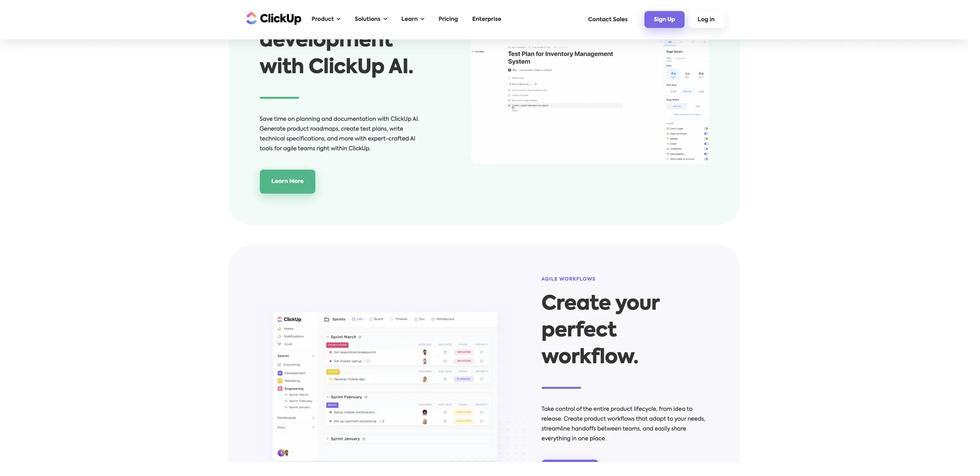 Task type: describe. For each thing, give the bounding box(es) containing it.
learn more link
[[260, 170, 316, 194]]

more
[[339, 136, 354, 142]]

ai
[[411, 136, 416, 142]]

everything
[[542, 437, 571, 442]]

contact sales
[[589, 17, 628, 22]]

more
[[290, 179, 304, 185]]

create your perfect workflow.
[[542, 295, 660, 368]]

clickup inside the save time on planning and documentation with clickup ai. generate product roadmaps, create test plans, write technical specifications, and more with expert-crafted ai tools for agile teams right within clickup.
[[391, 117, 412, 122]]

in inside take control of the entire product lifecycle, from idea to release. create product workflows that adapt to your needs, streamline handoffs between teams, and easily share everything in one place.
[[572, 437, 577, 442]]

save
[[260, 117, 273, 122]]

technical
[[260, 136, 285, 142]]

2 vertical spatial with
[[355, 136, 367, 142]]

handoffs
[[572, 427, 597, 432]]

from
[[660, 407, 673, 413]]

the
[[584, 407, 593, 413]]

clickup inside fast-track development with clickup ai.
[[309, 58, 385, 78]]

workflow.
[[542, 348, 639, 368]]

perfect
[[542, 322, 617, 341]]

create
[[341, 127, 359, 132]]

control
[[556, 407, 575, 413]]

enterprise
[[473, 17, 502, 22]]

needs,
[[688, 417, 706, 423]]

create inside create your perfect workflow.
[[542, 295, 611, 315]]

sign
[[655, 17, 667, 23]]

1 vertical spatial to
[[668, 417, 674, 423]]

solutions
[[355, 17, 381, 22]]

with inside fast-track development with clickup ai.
[[260, 58, 304, 78]]

development
[[260, 31, 393, 51]]

generate
[[260, 127, 286, 132]]

product
[[312, 17, 334, 22]]

within
[[331, 146, 348, 152]]

product button
[[308, 11, 345, 28]]

planning
[[296, 117, 320, 122]]

and inside take control of the entire product lifecycle, from idea to release. create product workflows that adapt to your needs, streamline handoffs between teams, and easily share everything in one place.
[[643, 427, 654, 432]]

lifecycle,
[[635, 407, 658, 413]]

contact sales button
[[585, 13, 632, 26]]

1 vertical spatial with
[[378, 117, 390, 122]]

right
[[317, 146, 330, 152]]

pricing link
[[435, 11, 462, 28]]

create inside take control of the entire product lifecycle, from idea to release. create product workflows that adapt to your needs, streamline handoffs between teams, and easily share everything in one place.
[[564, 417, 583, 423]]

idea
[[674, 407, 686, 413]]

release.
[[542, 417, 563, 423]]

learn for learn
[[402, 17, 418, 22]]

in inside "log in" link
[[710, 17, 715, 23]]

agile
[[542, 278, 558, 282]]

agile
[[284, 146, 297, 152]]

1 horizontal spatial to
[[687, 407, 693, 413]]

documentation
[[334, 117, 376, 122]]

of
[[577, 407, 582, 413]]

write
[[390, 127, 404, 132]]

for
[[275, 146, 282, 152]]

crafted
[[389, 136, 409, 142]]

sales
[[614, 17, 628, 22]]

between
[[598, 427, 622, 432]]

ai. inside fast-track development with clickup ai.
[[389, 58, 414, 78]]

2 vertical spatial product
[[585, 417, 607, 423]]



Task type: locate. For each thing, give the bounding box(es) containing it.
contact
[[589, 17, 612, 22]]

1 vertical spatial learn
[[272, 179, 288, 185]]

with
[[260, 58, 304, 78], [378, 117, 390, 122], [355, 136, 367, 142]]

1 horizontal spatial learn
[[402, 17, 418, 22]]

in right log
[[710, 17, 715, 23]]

clickup.
[[349, 146, 371, 152]]

0 vertical spatial create
[[542, 295, 611, 315]]

1 vertical spatial product
[[611, 407, 633, 413]]

0 vertical spatial product
[[287, 127, 309, 132]]

to down from on the bottom right of page
[[668, 417, 674, 423]]

0 vertical spatial ai.
[[389, 58, 414, 78]]

0 vertical spatial learn
[[402, 17, 418, 22]]

0 vertical spatial to
[[687, 407, 693, 413]]

log in link
[[689, 11, 725, 28]]

sign up button
[[645, 11, 685, 28]]

one
[[579, 437, 589, 442]]

solutions button
[[351, 11, 391, 28]]

log
[[698, 17, 709, 23]]

in
[[710, 17, 715, 23], [572, 437, 577, 442]]

your inside take control of the entire product lifecycle, from idea to release. create product workflows that adapt to your needs, streamline handoffs between teams, and easily share everything in one place.
[[675, 417, 687, 423]]

clickup
[[309, 58, 385, 78], [391, 117, 412, 122]]

and up roadmaps,
[[322, 117, 333, 122]]

take control of the entire product lifecycle, from idea to release. create product workflows that adapt to your needs, streamline handoffs between teams, and easily share everything in one place.
[[542, 407, 706, 442]]

0 vertical spatial and
[[322, 117, 333, 122]]

entire
[[594, 407, 610, 413]]

workflows
[[608, 417, 635, 423]]

save time on planning and documentation with clickup ai. generate product roadmaps, create test plans, write technical specifications, and more with expert-crafted ai tools for agile teams right within clickup.
[[260, 117, 420, 152]]

that
[[637, 417, 648, 423]]

share
[[672, 427, 687, 432]]

on
[[288, 117, 295, 122]]

1 vertical spatial ai.
[[413, 117, 420, 122]]

clickup up write
[[391, 117, 412, 122]]

tools
[[260, 146, 273, 152]]

create down workflows
[[542, 295, 611, 315]]

0 vertical spatial clickup
[[309, 58, 385, 78]]

product down on
[[287, 127, 309, 132]]

learn inside dropdown button
[[402, 17, 418, 22]]

enterprise link
[[469, 11, 506, 28]]

your inside create your perfect workflow.
[[616, 295, 660, 315]]

take
[[542, 407, 555, 413]]

1 horizontal spatial product
[[585, 417, 607, 423]]

product inside the save time on planning and documentation with clickup ai. generate product roadmaps, create test plans, write technical specifications, and more with expert-crafted ai tools for agile teams right within clickup.
[[287, 127, 309, 132]]

0 vertical spatial in
[[710, 17, 715, 23]]

workflows
[[560, 278, 596, 282]]

ai.
[[389, 58, 414, 78], [413, 117, 420, 122]]

to right idea
[[687, 407, 693, 413]]

create down of
[[564, 417, 583, 423]]

1 horizontal spatial with
[[355, 136, 367, 142]]

teams,
[[623, 427, 642, 432]]

1 vertical spatial your
[[675, 417, 687, 423]]

learn more
[[272, 179, 304, 185]]

sign up
[[655, 17, 676, 23]]

2 vertical spatial and
[[643, 427, 654, 432]]

1 vertical spatial create
[[564, 417, 583, 423]]

create
[[542, 295, 611, 315], [564, 417, 583, 423]]

pricing
[[439, 17, 458, 22]]

sprints list view (agile teams lp) image
[[260, 302, 510, 463]]

in left one
[[572, 437, 577, 442]]

0 horizontal spatial learn
[[272, 179, 288, 185]]

0 horizontal spatial with
[[260, 58, 304, 78]]

2 horizontal spatial product
[[611, 407, 633, 413]]

0 vertical spatial your
[[616, 295, 660, 315]]

ai. inside the save time on planning and documentation with clickup ai. generate product roadmaps, create test plans, write technical specifications, and more with expert-crafted ai tools for agile teams right within clickup.
[[413, 117, 420, 122]]

0 vertical spatial with
[[260, 58, 304, 78]]

to
[[687, 407, 693, 413], [668, 417, 674, 423]]

track
[[314, 4, 367, 24]]

up
[[668, 17, 676, 23]]

fast-
[[260, 4, 314, 24]]

learn left more
[[272, 179, 288, 185]]

time
[[274, 117, 287, 122]]

streamline
[[542, 427, 571, 432]]

place.
[[590, 437, 607, 442]]

1 vertical spatial in
[[572, 437, 577, 442]]

clickup image
[[244, 10, 302, 25]]

expert-
[[368, 136, 389, 142]]

1 horizontal spatial clickup
[[391, 117, 412, 122]]

1 vertical spatial and
[[327, 136, 338, 142]]

and down that in the right bottom of the page
[[643, 427, 654, 432]]

1 vertical spatial clickup
[[391, 117, 412, 122]]

adapt
[[650, 417, 667, 423]]

easily
[[655, 427, 671, 432]]

2 horizontal spatial with
[[378, 117, 390, 122]]

roadmaps,
[[310, 127, 340, 132]]

0 horizontal spatial in
[[572, 437, 577, 442]]

learn right the solutions dropdown button
[[402, 17, 418, 22]]

product
[[287, 127, 309, 132], [611, 407, 633, 413], [585, 417, 607, 423]]

clickup down development
[[309, 58, 385, 78]]

plans,
[[373, 127, 388, 132]]

fast-track development with clickup ai.
[[260, 4, 414, 78]]

your
[[616, 295, 660, 315], [675, 417, 687, 423]]

1 horizontal spatial in
[[710, 17, 715, 23]]

0 horizontal spatial clickup
[[309, 58, 385, 78]]

learn button
[[398, 11, 429, 28]]

1 horizontal spatial your
[[675, 417, 687, 423]]

and up within
[[327, 136, 338, 142]]

learn
[[402, 17, 418, 22], [272, 179, 288, 185]]

test
[[361, 127, 371, 132]]

specifications,
[[287, 136, 326, 142]]

and
[[322, 117, 333, 122], [327, 136, 338, 142], [643, 427, 654, 432]]

log in
[[698, 17, 715, 23]]

product up workflows
[[611, 407, 633, 413]]

teams
[[298, 146, 315, 152]]

0 horizontal spatial your
[[616, 295, 660, 315]]

0 horizontal spatial product
[[287, 127, 309, 132]]

learn for learn more
[[272, 179, 288, 185]]

product down entire
[[585, 417, 607, 423]]

agile workflows
[[542, 278, 596, 282]]

0 horizontal spatial to
[[668, 417, 674, 423]]



Task type: vqa. For each thing, say whether or not it's contained in the screenshot.
you're
no



